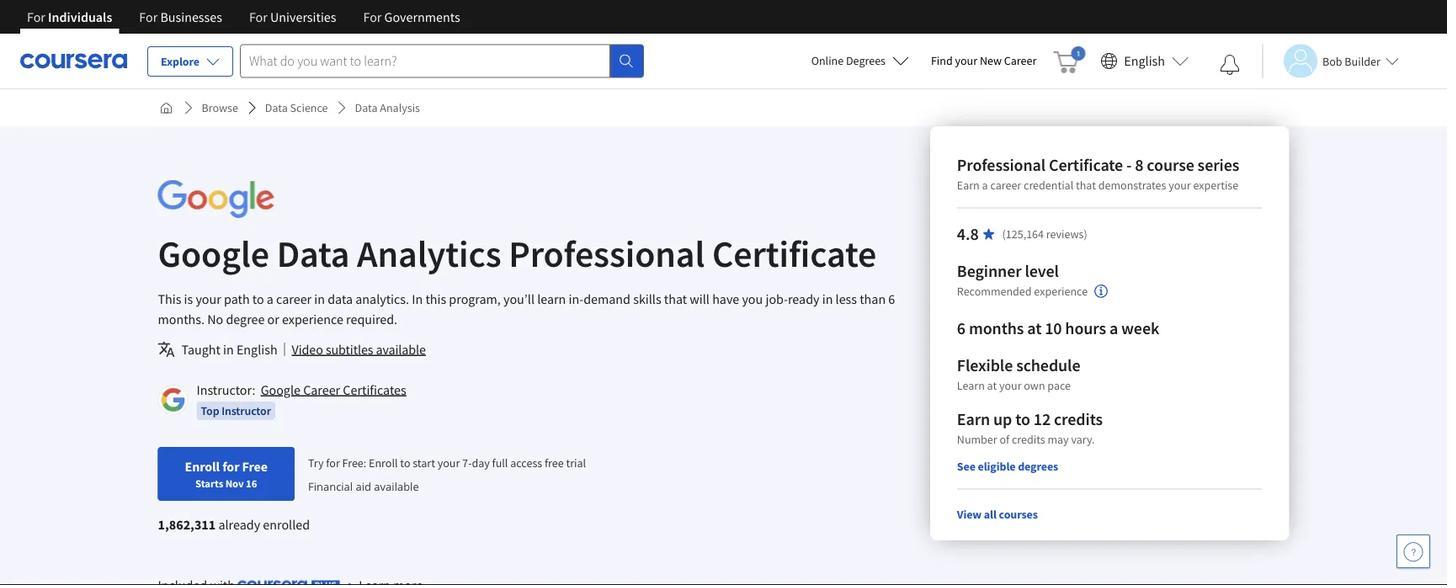 Task type: vqa. For each thing, say whether or not it's contained in the screenshot.
"Earn Your Degree Collection" "Element"
no



Task type: locate. For each thing, give the bounding box(es) containing it.
2 vertical spatial to
[[400, 455, 411, 471]]

online degrees button
[[798, 42, 923, 79]]

0 vertical spatial english
[[1125, 53, 1166, 69]]

english inside english button
[[1125, 53, 1166, 69]]

recommended experience
[[958, 284, 1088, 299]]

certificate up credential
[[1050, 155, 1124, 176]]

a for this is your path to a career in data analytics. in this program, you'll learn in-demand skills that will have you job-ready in less than 6 months. no degree or experience required.
[[267, 291, 274, 307]]

0 vertical spatial certificate
[[1050, 155, 1124, 176]]

0 horizontal spatial 6
[[889, 291, 896, 307]]

in right taught
[[223, 341, 234, 358]]

data left "analysis"
[[355, 100, 378, 115]]

that inside this is your path to a career in data analytics. in this program, you'll learn in-demand skills that will have you job-ready in less than 6 months. no degree or experience required.
[[664, 291, 687, 307]]

0 horizontal spatial professional
[[509, 230, 705, 277]]

2 horizontal spatial to
[[1016, 409, 1031, 430]]

for left businesses
[[139, 8, 158, 25]]

a left 'week'
[[1110, 318, 1119, 339]]

4 for from the left
[[363, 8, 382, 25]]

that right credential
[[1077, 178, 1097, 193]]

career left credential
[[991, 178, 1022, 193]]

12
[[1034, 409, 1051, 430]]

enroll up the 'starts'
[[185, 458, 220, 475]]

1 horizontal spatial career
[[991, 178, 1022, 193]]

career down "video"
[[303, 382, 340, 398]]

professional inside professional certificate - 8 course series earn a career credential that demonstrates your expertise
[[958, 155, 1046, 176]]

earn up to 12 credits
[[958, 409, 1104, 430]]

6 right than
[[889, 291, 896, 307]]

0 horizontal spatial that
[[664, 291, 687, 307]]

certificates
[[343, 382, 407, 398]]

bob builder
[[1323, 53, 1381, 69]]

a for 6 months at 10 hours a week
[[1110, 318, 1119, 339]]

a inside this is your path to a career in data analytics. in this program, you'll learn in-demand skills that will have you job-ready in less than 6 months. no degree or experience required.
[[267, 291, 274, 307]]

or
[[268, 311, 280, 328]]

to inside the try for free: enroll to start your 7-day full access free trial financial aid available
[[400, 455, 411, 471]]

google
[[158, 230, 270, 277], [261, 382, 301, 398]]

eligible
[[978, 459, 1016, 474]]

for for individuals
[[27, 8, 45, 25]]

certificate inside professional certificate - 8 course series earn a career credential that demonstrates your expertise
[[1050, 155, 1124, 176]]

1 vertical spatial certificate
[[713, 230, 877, 277]]

your down course
[[1169, 178, 1192, 193]]

0 vertical spatial 6
[[889, 291, 896, 307]]

0 horizontal spatial credits
[[1012, 432, 1046, 447]]

for for businesses
[[139, 8, 158, 25]]

aid
[[356, 479, 371, 494]]

for left governments
[[363, 8, 382, 25]]

for up the nov
[[223, 458, 240, 475]]

What do you want to learn? text field
[[240, 44, 611, 78]]

in left less
[[823, 291, 833, 307]]

professional certificate - 8 course series earn a career credential that demonstrates your expertise
[[958, 155, 1240, 193]]

for inside "enroll for free starts nov 16"
[[223, 458, 240, 475]]

flexible schedule learn at your own pace
[[958, 355, 1081, 393]]

credits up vary.
[[1055, 409, 1104, 430]]

0 horizontal spatial in
[[223, 341, 234, 358]]

beginner level
[[958, 261, 1060, 282]]

months
[[969, 318, 1025, 339]]

governments
[[385, 8, 460, 25]]

career inside instructor: google career certificates top instructor
[[303, 382, 340, 398]]

to inside this is your path to a career in data analytics. in this program, you'll learn in-demand skills that will have you job-ready in less than 6 months. no degree or experience required.
[[253, 291, 264, 307]]

1 horizontal spatial 6
[[958, 318, 966, 339]]

coursera image
[[20, 47, 127, 74]]

1 vertical spatial that
[[664, 291, 687, 307]]

enroll right free:
[[369, 455, 398, 471]]

0 vertical spatial that
[[1077, 178, 1097, 193]]

None search field
[[240, 44, 644, 78]]

1 horizontal spatial a
[[983, 178, 989, 193]]

1 horizontal spatial certificate
[[1050, 155, 1124, 176]]

experience inside this is your path to a career in data analytics. in this program, you'll learn in-demand skills that will have you job-ready in less than 6 months. no degree or experience required.
[[282, 311, 344, 328]]

in left data
[[314, 291, 325, 307]]

show notifications image
[[1221, 55, 1241, 75]]

google up instructor on the bottom of page
[[261, 382, 301, 398]]

degrees
[[1019, 459, 1059, 474]]

google image
[[158, 180, 274, 218]]

this
[[158, 291, 181, 307]]

earn up number in the bottom of the page
[[958, 409, 991, 430]]

1 horizontal spatial experience
[[1035, 284, 1088, 299]]

0 horizontal spatial career
[[276, 291, 312, 307]]

0 vertical spatial career
[[1005, 53, 1037, 68]]

data analysis
[[355, 100, 420, 115]]

1 vertical spatial earn
[[958, 409, 991, 430]]

taught
[[182, 341, 221, 358]]

0 horizontal spatial certificate
[[713, 230, 877, 277]]

your right is
[[196, 291, 221, 307]]

0 vertical spatial career
[[991, 178, 1022, 193]]

for for enroll
[[223, 458, 240, 475]]

earn up 4.8
[[958, 178, 980, 193]]

professional
[[958, 155, 1046, 176], [509, 230, 705, 277]]

a left credential
[[983, 178, 989, 193]]

3 for from the left
[[249, 8, 268, 25]]

your
[[956, 53, 978, 68], [1169, 178, 1192, 193], [196, 291, 221, 307], [1000, 378, 1022, 393], [438, 455, 460, 471]]

credits down earn up to 12 credits
[[1012, 432, 1046, 447]]

0 horizontal spatial a
[[267, 291, 274, 307]]

1 vertical spatial available
[[374, 479, 419, 494]]

1 horizontal spatial enroll
[[369, 455, 398, 471]]

your right find
[[956, 53, 978, 68]]

0 vertical spatial professional
[[958, 155, 1046, 176]]

0 horizontal spatial experience
[[282, 311, 344, 328]]

available
[[376, 341, 426, 358], [374, 479, 419, 494]]

demonstrates
[[1099, 178, 1167, 193]]

to left 12
[[1016, 409, 1031, 430]]

0 horizontal spatial enroll
[[185, 458, 220, 475]]

0 vertical spatial a
[[983, 178, 989, 193]]

your left own
[[1000, 378, 1022, 393]]

for left universities
[[249, 8, 268, 25]]

video subtitles available button
[[292, 339, 426, 360]]

1 horizontal spatial to
[[400, 455, 411, 471]]

available inside the try for free: enroll to start your 7-day full access free trial financial aid available
[[374, 479, 419, 494]]

to right path
[[253, 291, 264, 307]]

data left science in the left top of the page
[[265, 100, 288, 115]]

1 horizontal spatial career
[[1005, 53, 1037, 68]]

1 horizontal spatial credits
[[1055, 409, 1104, 430]]

in
[[314, 291, 325, 307], [823, 291, 833, 307], [223, 341, 234, 358]]

a
[[983, 178, 989, 193], [267, 291, 274, 307], [1110, 318, 1119, 339]]

shopping cart: 1 item image
[[1054, 46, 1086, 73]]

1 earn from the top
[[958, 178, 980, 193]]

google up path
[[158, 230, 270, 277]]

no
[[207, 311, 223, 328]]

1 horizontal spatial that
[[1077, 178, 1097, 193]]

than
[[860, 291, 886, 307]]

1 horizontal spatial at
[[1028, 318, 1042, 339]]

1 vertical spatial career
[[276, 291, 312, 307]]

your left the 7-
[[438, 455, 460, 471]]

less
[[836, 291, 858, 307]]

career right new
[[1005, 53, 1037, 68]]

explore
[[161, 54, 200, 69]]

try for free: enroll to start your 7-day full access free trial financial aid available
[[308, 455, 586, 494]]

career
[[991, 178, 1022, 193], [276, 291, 312, 307]]

6 left 'months'
[[958, 318, 966, 339]]

available down "required."
[[376, 341, 426, 358]]

english right shopping cart: 1 item 'image'
[[1125, 53, 1166, 69]]

course
[[1148, 155, 1195, 176]]

0 horizontal spatial for
[[223, 458, 240, 475]]

0 vertical spatial credits
[[1055, 409, 1104, 430]]

0 horizontal spatial english
[[237, 341, 278, 358]]

experience down level
[[1035, 284, 1088, 299]]

0 vertical spatial available
[[376, 341, 426, 358]]

2 for from the left
[[139, 8, 158, 25]]

for
[[326, 455, 340, 471], [223, 458, 240, 475]]

0 horizontal spatial at
[[988, 378, 997, 393]]

for
[[27, 8, 45, 25], [139, 8, 158, 25], [249, 8, 268, 25], [363, 8, 382, 25]]

job-
[[766, 291, 788, 307]]

enroll for free starts nov 16
[[185, 458, 268, 490]]

find your new career link
[[923, 51, 1046, 72]]

1 vertical spatial career
[[303, 382, 340, 398]]

own
[[1025, 378, 1046, 393]]

a inside professional certificate - 8 course series earn a career credential that demonstrates your expertise
[[983, 178, 989, 193]]

for inside the try for free: enroll to start your 7-day full access free trial financial aid available
[[326, 455, 340, 471]]

earn
[[958, 178, 980, 193], [958, 409, 991, 430]]

1 vertical spatial experience
[[282, 311, 344, 328]]

6 months at 10 hours a week
[[958, 318, 1160, 339]]

professional up credential
[[958, 155, 1046, 176]]

english down degree on the left
[[237, 341, 278, 358]]

you'll
[[504, 291, 535, 307]]

to left start
[[400, 455, 411, 471]]

enroll
[[369, 455, 398, 471], [185, 458, 220, 475]]

instructor
[[222, 403, 271, 419]]

at
[[1028, 318, 1042, 339], [988, 378, 997, 393]]

2 horizontal spatial a
[[1110, 318, 1119, 339]]

1 horizontal spatial professional
[[958, 155, 1046, 176]]

may
[[1048, 432, 1069, 447]]

online
[[812, 53, 844, 68]]

0 vertical spatial google
[[158, 230, 270, 277]]

available right aid in the bottom left of the page
[[374, 479, 419, 494]]

number
[[958, 432, 998, 447]]

a up or
[[267, 291, 274, 307]]

0 vertical spatial earn
[[958, 178, 980, 193]]

see eligible degrees
[[958, 459, 1059, 474]]

7-
[[463, 455, 472, 471]]

data analysis link
[[348, 93, 427, 123]]

data science link
[[258, 93, 335, 123]]

at right learn
[[988, 378, 997, 393]]

for right try
[[326, 455, 340, 471]]

at left 10
[[1028, 318, 1042, 339]]

reviews)
[[1047, 227, 1088, 242]]

for left individuals
[[27, 8, 45, 25]]

experience up "video"
[[282, 311, 344, 328]]

is
[[184, 291, 193, 307]]

certificate up ready
[[713, 230, 877, 277]]

to
[[253, 291, 264, 307], [1016, 409, 1031, 430], [400, 455, 411, 471]]

1 vertical spatial a
[[267, 291, 274, 307]]

data
[[265, 100, 288, 115], [355, 100, 378, 115], [277, 230, 350, 277]]

1 for from the left
[[27, 8, 45, 25]]

view
[[958, 507, 982, 522]]

free
[[545, 455, 564, 471]]

1 vertical spatial credits
[[1012, 432, 1046, 447]]

0 horizontal spatial career
[[303, 382, 340, 398]]

career up or
[[276, 291, 312, 307]]

1 vertical spatial professional
[[509, 230, 705, 277]]

0 vertical spatial to
[[253, 291, 264, 307]]

science
[[290, 100, 328, 115]]

that inside professional certificate - 8 course series earn a career credential that demonstrates your expertise
[[1077, 178, 1097, 193]]

1 vertical spatial google
[[261, 382, 301, 398]]

at inside flexible schedule learn at your own pace
[[988, 378, 997, 393]]

1 horizontal spatial english
[[1125, 53, 1166, 69]]

credits
[[1055, 409, 1104, 430], [1012, 432, 1046, 447]]

demand
[[584, 291, 631, 307]]

career inside this is your path to a career in data analytics. in this program, you'll learn in-demand skills that will have you job-ready in less than 6 months. no degree or experience required.
[[276, 291, 312, 307]]

1 vertical spatial at
[[988, 378, 997, 393]]

professional up demand
[[509, 230, 705, 277]]

your inside this is your path to a career in data analytics. in this program, you'll learn in-demand skills that will have you job-ready in less than 6 months. no degree or experience required.
[[196, 291, 221, 307]]

analytics
[[357, 230, 502, 277]]

that left will
[[664, 291, 687, 307]]

6
[[889, 291, 896, 307], [958, 318, 966, 339]]

all
[[985, 507, 997, 522]]

0 horizontal spatial to
[[253, 291, 264, 307]]

for for try
[[326, 455, 340, 471]]

1 horizontal spatial for
[[326, 455, 340, 471]]

in-
[[569, 291, 584, 307]]

2 vertical spatial a
[[1110, 318, 1119, 339]]

4.8
[[958, 224, 979, 245]]

degree
[[226, 311, 265, 328]]



Task type: describe. For each thing, give the bounding box(es) containing it.
-
[[1127, 155, 1132, 176]]

months.
[[158, 311, 205, 328]]

browse link
[[195, 93, 245, 123]]

google career certificates link
[[261, 382, 407, 398]]

6 inside this is your path to a career in data analytics. in this program, you'll learn in-demand skills that will have you job-ready in less than 6 months. no degree or experience required.
[[889, 291, 896, 307]]

required.
[[346, 311, 398, 328]]

pace
[[1048, 378, 1071, 393]]

flexible
[[958, 355, 1014, 376]]

1 vertical spatial 6
[[958, 318, 966, 339]]

career inside professional certificate - 8 course series earn a career credential that demonstrates your expertise
[[991, 178, 1022, 193]]

this is your path to a career in data analytics. in this program, you'll learn in-demand skills that will have you job-ready in less than 6 months. no degree or experience required.
[[158, 291, 896, 328]]

to for try for free: enroll to start your 7-day full access free trial financial aid available
[[400, 455, 411, 471]]

online degrees
[[812, 53, 886, 68]]

0 vertical spatial experience
[[1035, 284, 1088, 299]]

help center image
[[1404, 542, 1424, 562]]

1,862,311 already enrolled
[[158, 516, 310, 533]]

trial
[[566, 455, 586, 471]]

home image
[[160, 101, 173, 115]]

new
[[980, 53, 1002, 68]]

learn
[[538, 291, 566, 307]]

you
[[742, 291, 763, 307]]

view all courses link
[[958, 507, 1039, 522]]

businesses
[[160, 8, 222, 25]]

1 horizontal spatial in
[[314, 291, 325, 307]]

your inside the try for free: enroll to start your 7-day full access free trial financial aid available
[[438, 455, 460, 471]]

analytics.
[[356, 291, 409, 307]]

subtitles
[[326, 341, 374, 358]]

free:
[[342, 455, 367, 471]]

individuals
[[48, 8, 112, 25]]

see eligible degrees button
[[958, 458, 1059, 475]]

full
[[492, 455, 508, 471]]

data for data science
[[265, 100, 288, 115]]

for for governments
[[363, 8, 382, 25]]

coursera plus image
[[238, 581, 340, 585]]

google inside instructor: google career certificates top instructor
[[261, 382, 301, 398]]

financial aid available button
[[308, 479, 419, 494]]

earn inside professional certificate - 8 course series earn a career credential that demonstrates your expertise
[[958, 178, 980, 193]]

vary.
[[1072, 432, 1095, 447]]

universities
[[270, 8, 337, 25]]

banner navigation
[[13, 0, 474, 34]]

enroll inside "enroll for free starts nov 16"
[[185, 458, 220, 475]]

to for this is your path to a career in data analytics. in this program, you'll learn in-demand skills that will have you job-ready in less than 6 months. no degree or experience required.
[[253, 291, 264, 307]]

enroll inside the try for free: enroll to start your 7-day full access free trial financial aid available
[[369, 455, 398, 471]]

view all courses
[[958, 507, 1039, 522]]

taught in english
[[182, 341, 278, 358]]

information about difficulty level pre-requisites. image
[[1095, 285, 1109, 298]]

beginner
[[958, 261, 1022, 282]]

this
[[426, 291, 447, 307]]

data for data analysis
[[355, 100, 378, 115]]

courses
[[1000, 507, 1039, 522]]

for governments
[[363, 8, 460, 25]]

day
[[472, 455, 490, 471]]

expertise
[[1194, 178, 1239, 193]]

will
[[690, 291, 710, 307]]

builder
[[1346, 53, 1381, 69]]

level
[[1026, 261, 1060, 282]]

top
[[201, 403, 219, 419]]

learn
[[958, 378, 985, 393]]

video subtitles available
[[292, 341, 426, 358]]

1,862,311
[[158, 516, 216, 533]]

in
[[412, 291, 423, 307]]

bob
[[1323, 53, 1343, 69]]

data
[[328, 291, 353, 307]]

up
[[994, 409, 1013, 430]]

find
[[932, 53, 953, 68]]

start
[[413, 455, 435, 471]]

8
[[1136, 155, 1144, 176]]

week
[[1122, 318, 1160, 339]]

starts
[[196, 477, 223, 490]]

0 vertical spatial at
[[1028, 318, 1042, 339]]

bob builder button
[[1263, 44, 1400, 78]]

2 earn from the top
[[958, 409, 991, 430]]

instructor:
[[197, 382, 256, 398]]

2 horizontal spatial in
[[823, 291, 833, 307]]

1 vertical spatial english
[[237, 341, 278, 358]]

path
[[224, 291, 250, 307]]

see
[[958, 459, 976, 474]]

series
[[1198, 155, 1240, 176]]

10
[[1045, 318, 1063, 339]]

english button
[[1094, 34, 1196, 88]]

your inside professional certificate - 8 course series earn a career credential that demonstrates your expertise
[[1169, 178, 1192, 193]]

already
[[219, 516, 260, 533]]

your inside flexible schedule learn at your own pace
[[1000, 378, 1022, 393]]

available inside button
[[376, 341, 426, 358]]

for for universities
[[249, 8, 268, 25]]

data science
[[265, 100, 328, 115]]

find your new career
[[932, 53, 1037, 68]]

nov
[[225, 477, 244, 490]]

instructor: google career certificates top instructor
[[197, 382, 407, 419]]

credential
[[1024, 178, 1074, 193]]

(125,164
[[1003, 227, 1045, 242]]

free
[[242, 458, 268, 475]]

data up data
[[277, 230, 350, 277]]

1 vertical spatial to
[[1016, 409, 1031, 430]]

degrees
[[847, 53, 886, 68]]

google career certificates image
[[160, 387, 186, 413]]

have
[[713, 291, 740, 307]]

access
[[511, 455, 543, 471]]

try
[[308, 455, 324, 471]]

for universities
[[249, 8, 337, 25]]

hours
[[1066, 318, 1107, 339]]



